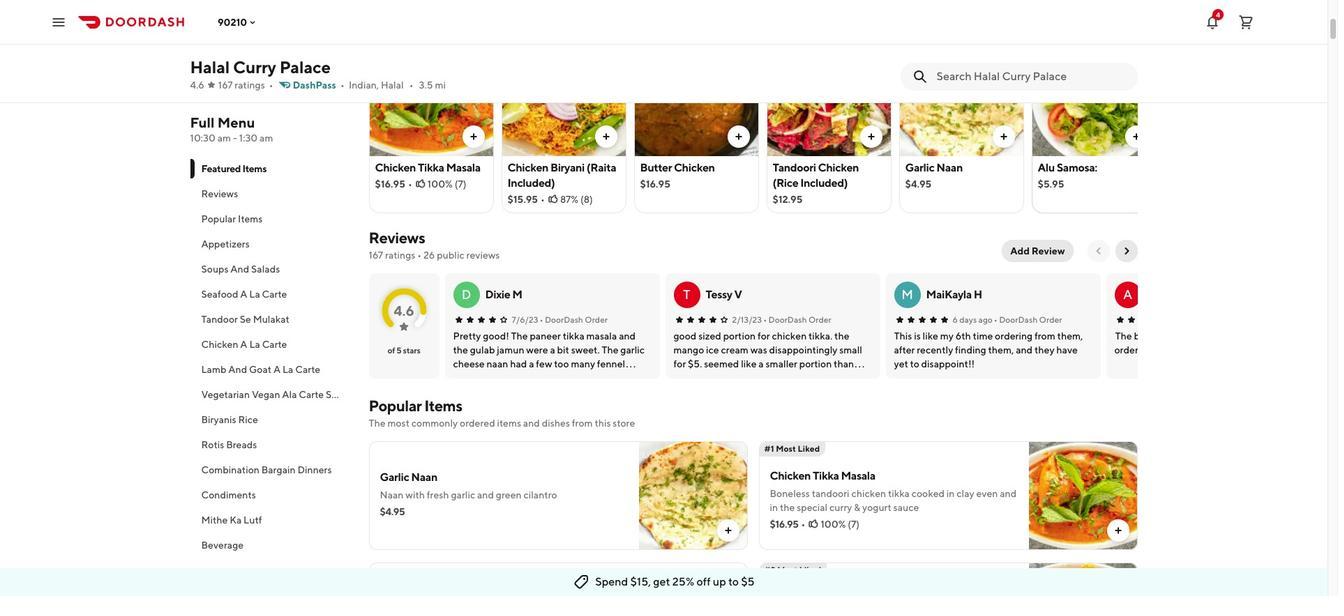Task type: vqa. For each thing, say whether or not it's contained in the screenshot.


Task type: locate. For each thing, give the bounding box(es) containing it.
0 horizontal spatial masala
[[446, 161, 481, 174]]

chicken biryani (raita included) image
[[502, 39, 626, 156], [1029, 563, 1138, 597]]

la for chicken
[[249, 339, 260, 350]]

doordash for t
[[769, 315, 807, 325]]

chicken inside chicken biryani (raita included)
[[508, 161, 549, 174]]

167 up menu in the left top of the page
[[218, 80, 233, 91]]

1 order from the left
[[585, 315, 608, 325]]

chicken inside chicken tikka masala boneless tandoori chicken tikka cooked in clay even and in the special curry & yogurt sauce
[[770, 470, 811, 483]]

• doordash order for t
[[763, 315, 832, 325]]

$12.95
[[773, 194, 803, 205]]

0 horizontal spatial ratings
[[235, 80, 265, 91]]

0 horizontal spatial 100% (7)
[[428, 179, 466, 190]]

and inside button
[[231, 264, 249, 275]]

in left the clay
[[947, 488, 955, 500]]

0 vertical spatial #2
[[507, 41, 518, 52]]

2 horizontal spatial add item to cart image
[[866, 131, 877, 142]]

open menu image
[[50, 14, 67, 30]]

167 down the reviews link
[[369, 250, 383, 261]]

included) inside tandoori chicken (rice included) $12.95
[[800, 177, 848, 190]]

order
[[585, 315, 608, 325], [809, 315, 832, 325], [1039, 315, 1062, 325]]

a right seafood
[[240, 289, 247, 300]]

100% (7) down chicken tikka masala
[[428, 179, 466, 190]]

167
[[218, 80, 233, 91], [369, 250, 383, 261]]

la inside lamb and goat a la carte button
[[283, 364, 293, 375]]

tikka
[[418, 161, 444, 174], [813, 470, 839, 483]]

and right items
[[523, 418, 540, 429]]

featured
[[201, 163, 241, 174]]

condiments
[[201, 490, 256, 501]]

carte
[[262, 289, 287, 300], [262, 339, 287, 350], [295, 364, 320, 375], [299, 389, 324, 401]]

a inside button
[[240, 339, 247, 350]]

items up commonly
[[424, 397, 462, 415]]

and left goat at left
[[228, 364, 247, 375]]

yogurt
[[862, 502, 892, 514]]

0 vertical spatial 167
[[218, 80, 233, 91]]

masala for chicken tikka masala
[[446, 161, 481, 174]]

1 vertical spatial and
[[228, 364, 247, 375]]

1 horizontal spatial and
[[523, 418, 540, 429]]

0 vertical spatial 100%
[[428, 179, 453, 190]]

ka
[[230, 515, 242, 526]]

100%
[[428, 179, 453, 190], [821, 519, 846, 530]]

1 vertical spatial items
[[238, 214, 263, 225]]

reviews up 26
[[369, 229, 425, 247]]

•
[[269, 80, 273, 91], [340, 80, 345, 91], [409, 80, 413, 91], [408, 179, 412, 190], [541, 194, 545, 205], [417, 250, 422, 261], [540, 315, 543, 325], [763, 315, 767, 325], [994, 315, 998, 325], [801, 519, 805, 530]]

• doordash order for d
[[540, 315, 608, 325]]

masala inside chicken tikka masala boneless tandoori chicken tikka cooked in clay even and in the special curry & yogurt sauce
[[841, 470, 876, 483]]

2 horizontal spatial doordash
[[999, 315, 1038, 325]]

dashpass •
[[293, 80, 345, 91]]

add item to cart image for chicken biryani (raita included) image to the top
[[600, 131, 612, 142]]

most for chicken biryani (raita included) image to the top
[[520, 41, 540, 52]]

store
[[613, 418, 635, 429]]

0 vertical spatial and
[[231, 264, 249, 275]]

0 vertical spatial popular
[[201, 214, 236, 225]]

carte for vegetarian vegan ala carte specialties
[[299, 389, 324, 401]]

#2 for chicken biryani (raita included) image to the top
[[507, 41, 518, 52]]

100% down curry
[[821, 519, 846, 530]]

a down next image
[[1123, 287, 1132, 302]]

tikka
[[888, 488, 910, 500]]

garlic inside garlic naan $4.95
[[905, 161, 935, 174]]

add item to cart image
[[600, 131, 612, 142], [998, 131, 1009, 142], [1131, 131, 1142, 142], [723, 525, 734, 537], [1113, 525, 1124, 537]]

items for popular items the most commonly ordered items and dishes from this store
[[424, 397, 462, 415]]

alu samosa: $5.95
[[1038, 161, 1097, 190]]

$4.95 inside garlic naan naan with fresh garlic and green cilantro $4.95
[[380, 507, 405, 518]]

$16.95
[[375, 179, 405, 190], [640, 179, 670, 190], [770, 519, 799, 530]]

tessy
[[706, 288, 732, 301]]

(7) down &
[[848, 519, 860, 530]]

dishes
[[542, 418, 570, 429]]

1 vertical spatial #1 most liked
[[764, 444, 820, 454]]

$16.95 down butter
[[640, 179, 670, 190]]

1 add item to cart image from the left
[[468, 131, 479, 142]]

0 horizontal spatial chicken biryani (raita included) image
[[502, 39, 626, 156]]

0 horizontal spatial (7)
[[455, 179, 466, 190]]

days
[[960, 315, 977, 325]]

to
[[728, 576, 739, 589]]

1 vertical spatial masala
[[841, 470, 876, 483]]

$4.95 inside garlic naan $4.95
[[905, 179, 932, 190]]

(7) down chicken tikka masala
[[455, 179, 466, 190]]

breads
[[226, 440, 257, 451]]

a down the tandoor se mulakat
[[240, 339, 247, 350]]

#1 most liked
[[374, 41, 430, 52], [764, 444, 820, 454]]

1 horizontal spatial add item to cart image
[[733, 131, 744, 142]]

• left 'indian,'
[[340, 80, 345, 91]]

0 horizontal spatial #1
[[374, 41, 384, 52]]

0 vertical spatial #1
[[374, 41, 384, 52]]

• left 3.5
[[409, 80, 413, 91]]

la for seafood
[[249, 289, 260, 300]]

1 horizontal spatial chicken tikka masala image
[[1029, 442, 1138, 551]]

of 5 stars
[[388, 345, 420, 356]]

and right garlic
[[477, 490, 494, 501]]

1 vertical spatial popular
[[369, 397, 422, 415]]

2 add item to cart image from the left
[[733, 131, 744, 142]]

la up vegetarian vegan ala carte specialties
[[283, 364, 293, 375]]

1 horizontal spatial $4.95
[[905, 179, 932, 190]]

• down special
[[801, 519, 805, 530]]

2 horizontal spatial order
[[1039, 315, 1062, 325]]

popular for popular items the most commonly ordered items and dishes from this store
[[369, 397, 422, 415]]

0 vertical spatial tikka
[[418, 161, 444, 174]]

garlic
[[905, 161, 935, 174], [380, 471, 409, 484]]

tikka for chicken tikka masala boneless tandoori chicken tikka cooked in clay even and in the special curry & yogurt sauce
[[813, 470, 839, 483]]

reviews inside button
[[201, 188, 238, 200]]

2 horizontal spatial $16.95
[[770, 519, 799, 530]]

• doordash order right 7/6/23 at the bottom left of page
[[540, 315, 608, 325]]

m right dixie
[[512, 288, 522, 301]]

liked
[[408, 41, 430, 52], [542, 41, 564, 52], [798, 444, 820, 454], [799, 565, 821, 576]]

0 vertical spatial masala
[[446, 161, 481, 174]]

chicken a la carte
[[201, 339, 287, 350]]

popular up the most
[[369, 397, 422, 415]]

items up appetizers button
[[238, 214, 263, 225]]

combination
[[201, 465, 259, 476]]

naan inside garlic naan $4.95
[[937, 161, 963, 174]]

#2 most liked for the bottom chicken biryani (raita included) image
[[764, 565, 821, 576]]

biryani
[[551, 161, 585, 174]]

add review button
[[1002, 240, 1073, 262]]

1 horizontal spatial included)
[[800, 177, 848, 190]]

1 vertical spatial $4.95
[[380, 507, 405, 518]]

(8)
[[580, 194, 593, 205]]

a
[[1123, 287, 1132, 302], [240, 289, 247, 300], [240, 339, 247, 350], [273, 364, 281, 375]]

ratings down curry
[[235, 80, 265, 91]]

carte up mulakat
[[262, 289, 287, 300]]

samosa:
[[1057, 161, 1097, 174]]

ratings down the reviews link
[[385, 250, 415, 261]]

add item to cart image
[[468, 131, 479, 142], [733, 131, 744, 142], [866, 131, 877, 142]]

items inside popular items the most commonly ordered items and dishes from this store
[[424, 397, 462, 415]]

add item to cart image for tandoori
[[866, 131, 877, 142]]

1 horizontal spatial naan
[[411, 471, 437, 484]]

2 horizontal spatial and
[[1000, 488, 1017, 500]]

chicken biryani (raita included)
[[508, 161, 616, 190]]

add item to cart image for alu samosa: "image"
[[1131, 131, 1142, 142]]

1 horizontal spatial tikka
[[813, 470, 839, 483]]

0 vertical spatial in
[[947, 488, 955, 500]]

3 doordash from the left
[[999, 315, 1038, 325]]

in left the
[[770, 502, 778, 514]]

combination bargain dinners
[[201, 465, 332, 476]]

carte up ala
[[295, 364, 320, 375]]

1 included) from the left
[[508, 177, 555, 190]]

1 horizontal spatial doordash
[[769, 315, 807, 325]]

and inside button
[[228, 364, 247, 375]]

4.6 up full
[[190, 80, 204, 91]]

se
[[240, 314, 251, 325]]

#1 most liked up 'indian, halal • 3.5 mi'
[[374, 41, 430, 52]]

included) down tandoori
[[800, 177, 848, 190]]

and right even
[[1000, 488, 1017, 500]]

100% (7) down curry
[[821, 519, 860, 530]]

6 days ago
[[953, 315, 993, 325]]

0 vertical spatial chicken tikka masala image
[[369, 39, 493, 156]]

1 vertical spatial ratings
[[385, 250, 415, 261]]

0 vertical spatial #1 most liked
[[374, 41, 430, 52]]

3 add item to cart image from the left
[[866, 131, 877, 142]]

• left 26
[[417, 250, 422, 261]]

#1 most liked up 'boneless'
[[764, 444, 820, 454]]

items
[[242, 163, 267, 174], [238, 214, 263, 225], [424, 397, 462, 415]]

included) up $15.95
[[508, 177, 555, 190]]

$16.95 down chicken tikka masala
[[375, 179, 405, 190]]

previous image
[[1093, 246, 1104, 257]]

items up reviews button at the left of the page
[[242, 163, 267, 174]]

and inside chicken tikka masala boneless tandoori chicken tikka cooked in clay even and in the special curry & yogurt sauce
[[1000, 488, 1017, 500]]

0 horizontal spatial reviews
[[201, 188, 238, 200]]

la up se
[[249, 289, 260, 300]]

3 order from the left
[[1039, 315, 1062, 325]]

chicken inside button
[[201, 339, 238, 350]]

0 horizontal spatial popular
[[201, 214, 236, 225]]

$16.95 for $16.95
[[375, 179, 405, 190]]

2 horizontal spatial naan
[[937, 161, 963, 174]]

0 horizontal spatial add item to cart image
[[468, 131, 479, 142]]

reviews down featured at the left top of page
[[201, 188, 238, 200]]

0 vertical spatial chicken biryani (raita included) image
[[502, 39, 626, 156]]

ratings inside reviews 167 ratings • 26 public reviews
[[385, 250, 415, 261]]

included) for tandoori
[[800, 177, 848, 190]]

1 vertical spatial la
[[249, 339, 260, 350]]

popular items the most commonly ordered items and dishes from this store
[[369, 397, 635, 429]]

cooked
[[912, 488, 945, 500]]

rotis breads
[[201, 440, 257, 451]]

a inside button
[[240, 289, 247, 300]]

10:30
[[190, 133, 216, 144]]

2 vertical spatial naan
[[380, 490, 404, 501]]

0 vertical spatial 4.6
[[190, 80, 204, 91]]

reviews for reviews 167 ratings • 26 public reviews
[[369, 229, 425, 247]]

0 horizontal spatial $4.95
[[380, 507, 405, 518]]

2 order from the left
[[809, 315, 832, 325]]

m left maikayla
[[902, 287, 913, 302]]

halal
[[190, 57, 230, 77], [381, 80, 404, 91]]

1 vertical spatial halal
[[381, 80, 404, 91]]

1 horizontal spatial chicken biryani (raita included) image
[[1029, 563, 1138, 597]]

1 vertical spatial reviews
[[369, 229, 425, 247]]

0 horizontal spatial order
[[585, 315, 608, 325]]

$16.95 down the
[[770, 519, 799, 530]]

0 horizontal spatial #1 most liked
[[374, 41, 430, 52]]

chicken for chicken tikka masala boneless tandoori chicken tikka cooked in clay even and in the special curry & yogurt sauce
[[770, 470, 811, 483]]

naan for garlic naan naan with fresh garlic and green cilantro $4.95
[[411, 471, 437, 484]]

add
[[1010, 246, 1030, 257]]

tikka for chicken tikka masala
[[418, 161, 444, 174]]

0 horizontal spatial • doordash order
[[540, 315, 608, 325]]

and for goat
[[228, 364, 247, 375]]

2 horizontal spatial • doordash order
[[994, 315, 1062, 325]]

halal right 'indian,'
[[381, 80, 404, 91]]

• doordash order right 2/13/23
[[763, 315, 832, 325]]

chicken for chicken biryani (raita included)
[[508, 161, 549, 174]]

1 vertical spatial (7)
[[848, 519, 860, 530]]

carte right ala
[[299, 389, 324, 401]]

most
[[386, 41, 406, 52], [520, 41, 540, 52], [776, 444, 796, 454], [777, 565, 798, 576]]

tandoori
[[812, 488, 850, 500]]

popular
[[201, 214, 236, 225], [369, 397, 422, 415]]

doordash for m
[[999, 315, 1038, 325]]

garlic naan image
[[900, 39, 1023, 156], [639, 442, 748, 551]]

1 horizontal spatial garlic
[[905, 161, 935, 174]]

0 horizontal spatial naan
[[380, 490, 404, 501]]

-
[[233, 133, 237, 144]]

ratings
[[235, 80, 265, 91], [385, 250, 415, 261]]

0 horizontal spatial m
[[512, 288, 522, 301]]

1 vertical spatial #2 most liked
[[764, 565, 821, 576]]

1 horizontal spatial reviews
[[369, 229, 425, 247]]

0 vertical spatial $4.95
[[905, 179, 932, 190]]

0 horizontal spatial tikka
[[418, 161, 444, 174]]

• inside reviews 167 ratings • 26 public reviews
[[417, 250, 422, 261]]

1 vertical spatial #2
[[764, 565, 776, 576]]

0 horizontal spatial 100%
[[428, 179, 453, 190]]

1 vertical spatial 167
[[369, 250, 383, 261]]

1 vertical spatial naan
[[411, 471, 437, 484]]

1 • doordash order from the left
[[540, 315, 608, 325]]

tikka inside chicken tikka masala boneless tandoori chicken tikka cooked in clay even and in the special curry & yogurt sauce
[[813, 470, 839, 483]]

• right 7/6/23 at the bottom left of page
[[540, 315, 543, 325]]

most for chicken tikka masala image to the left
[[386, 41, 406, 52]]

alu
[[1038, 161, 1055, 174]]

doordash right 7/6/23 at the bottom left of page
[[545, 315, 583, 325]]

carte inside button
[[262, 339, 287, 350]]

1 doordash from the left
[[545, 315, 583, 325]]

popular up appetizers
[[201, 214, 236, 225]]

0 horizontal spatial #2
[[507, 41, 518, 52]]

1 horizontal spatial masala
[[841, 470, 876, 483]]

doordash right 2/13/23
[[769, 315, 807, 325]]

0 horizontal spatial garlic naan image
[[639, 442, 748, 551]]

2 • doordash order from the left
[[763, 315, 832, 325]]

1 vertical spatial in
[[770, 502, 778, 514]]

Item Search search field
[[937, 69, 1126, 84]]

1 horizontal spatial order
[[809, 315, 832, 325]]

4.6
[[190, 80, 204, 91], [394, 302, 414, 319]]

1 vertical spatial chicken biryani (raita included) image
[[1029, 563, 1138, 597]]

• doordash order
[[540, 315, 608, 325], [763, 315, 832, 325], [994, 315, 1062, 325]]

#1 up 'indian,'
[[374, 41, 384, 52]]

garlic inside garlic naan naan with fresh garlic and green cilantro $4.95
[[380, 471, 409, 484]]

0 horizontal spatial $16.95
[[375, 179, 405, 190]]

chicken tikka masala
[[375, 161, 481, 174]]

2 doordash from the left
[[769, 315, 807, 325]]

la up goat at left
[[249, 339, 260, 350]]

halal up 167 ratings •
[[190, 57, 230, 77]]

#1
[[374, 41, 384, 52], [764, 444, 774, 454]]

100% down chicken tikka masala
[[428, 179, 453, 190]]

$15,
[[630, 576, 651, 589]]

0 horizontal spatial #2 most liked
[[507, 41, 564, 52]]

and right soups
[[231, 264, 249, 275]]

am right the 1:30
[[260, 133, 273, 144]]

up
[[713, 576, 726, 589]]

• doordash order right ago
[[994, 315, 1062, 325]]

0 vertical spatial (7)
[[455, 179, 466, 190]]

included)
[[508, 177, 555, 190], [800, 177, 848, 190]]

0 vertical spatial garlic
[[905, 161, 935, 174]]

d
[[462, 287, 471, 302]]

3 • doordash order from the left
[[994, 315, 1062, 325]]

carte down mulakat
[[262, 339, 287, 350]]

a right goat at left
[[273, 364, 281, 375]]

0 vertical spatial la
[[249, 289, 260, 300]]

included) inside chicken biryani (raita included)
[[508, 177, 555, 190]]

1 vertical spatial #1
[[764, 444, 774, 454]]

from
[[572, 418, 593, 429]]

reviews
[[201, 188, 238, 200], [369, 229, 425, 247]]

reviews inside reviews 167 ratings • 26 public reviews
[[369, 229, 425, 247]]

1 vertical spatial garlic naan image
[[639, 442, 748, 551]]

2 vertical spatial la
[[283, 364, 293, 375]]

1 horizontal spatial $16.95
[[640, 179, 670, 190]]

chicken tikka masala image
[[369, 39, 493, 156], [1029, 442, 1138, 551]]

lamb and goat a la carte button
[[190, 357, 352, 382]]

1 horizontal spatial halal
[[381, 80, 404, 91]]

items inside 'button'
[[238, 214, 263, 225]]

1 horizontal spatial • doordash order
[[763, 315, 832, 325]]

t
[[683, 287, 690, 302]]

0 items, open order cart image
[[1238, 14, 1255, 30]]

am
[[218, 133, 231, 144], [260, 133, 273, 144]]

soups and salads
[[201, 264, 280, 275]]

popular inside popular items the most commonly ordered items and dishes from this store
[[369, 397, 422, 415]]

popular inside 'button'
[[201, 214, 236, 225]]

#1 up 'boneless'
[[764, 444, 774, 454]]

1 horizontal spatial garlic naan image
[[900, 39, 1023, 156]]

most for the bottom chicken biryani (raita included) image
[[777, 565, 798, 576]]

la inside chicken a la carte button
[[249, 339, 260, 350]]

full
[[190, 114, 215, 130]]

mithe
[[201, 515, 228, 526]]

the
[[369, 418, 386, 429]]

chicken inside tandoori chicken (rice included) $12.95
[[818, 161, 859, 174]]

doordash right ago
[[999, 315, 1038, 325]]

4.6 up the of 5 stars
[[394, 302, 414, 319]]

• down halal curry palace
[[269, 80, 273, 91]]

1 am from the left
[[218, 133, 231, 144]]

am left -
[[218, 133, 231, 144]]

la inside seafood a la carte button
[[249, 289, 260, 300]]

naan
[[937, 161, 963, 174], [411, 471, 437, 484], [380, 490, 404, 501]]

tandoori chicken (rice included) image
[[767, 39, 891, 156]]

appetizers
[[201, 239, 250, 250]]

chicken a la carte button
[[190, 332, 352, 357]]

0 vertical spatial items
[[242, 163, 267, 174]]

$16.95 for $16.95 •
[[770, 519, 799, 530]]

2 included) from the left
[[800, 177, 848, 190]]

1 horizontal spatial ratings
[[385, 250, 415, 261]]

reviews link
[[369, 229, 425, 247]]

0 horizontal spatial garlic
[[380, 471, 409, 484]]

1 horizontal spatial 100% (7)
[[821, 519, 860, 530]]

dixie m
[[485, 288, 522, 301]]

1 horizontal spatial 167
[[369, 250, 383, 261]]



Task type: describe. For each thing, give the bounding box(es) containing it.
mulakat
[[253, 314, 290, 325]]

87%
[[560, 194, 579, 205]]

appetizers button
[[190, 232, 352, 257]]

1 vertical spatial chicken tikka masala image
[[1029, 442, 1138, 551]]

and inside garlic naan naan with fresh garlic and green cilantro $4.95
[[477, 490, 494, 501]]

tessy v
[[706, 288, 742, 301]]

• doordash order for m
[[994, 315, 1062, 325]]

chicken
[[852, 488, 886, 500]]

indian,
[[349, 80, 379, 91]]

1 horizontal spatial (7)
[[848, 519, 860, 530]]

reviews button
[[190, 181, 352, 207]]

carte for seafood a la carte
[[262, 289, 287, 300]]

mi
[[435, 80, 446, 91]]

combination bargain dinners button
[[190, 458, 352, 483]]

rotis
[[201, 440, 224, 451]]

0 horizontal spatial halal
[[190, 57, 230, 77]]

0 horizontal spatial 4.6
[[190, 80, 204, 91]]

garlic naan naan with fresh garlic and green cilantro $4.95
[[380, 471, 557, 518]]

• right ago
[[994, 315, 998, 325]]

biryanis
[[201, 414, 236, 426]]

butter chicken image
[[635, 39, 758, 156]]

beverage button
[[190, 533, 352, 558]]

0 horizontal spatial in
[[770, 502, 778, 514]]

garlic
[[451, 490, 475, 501]]

soups
[[201, 264, 229, 275]]

bargain
[[261, 465, 296, 476]]

masala for chicken tikka masala boneless tandoori chicken tikka cooked in clay even and in the special curry & yogurt sauce
[[841, 470, 876, 483]]

seafood a la carte button
[[190, 282, 352, 307]]

popular for popular items
[[201, 214, 236, 225]]

3.5
[[419, 80, 433, 91]]

chicken inside "butter chicken $16.95"
[[674, 161, 715, 174]]

ordered
[[460, 418, 495, 429]]

h
[[974, 288, 982, 301]]

tandoor se mulakat button
[[190, 307, 352, 332]]

• right $15.95
[[541, 194, 545, 205]]

even
[[976, 488, 998, 500]]

indian, halal • 3.5 mi
[[349, 80, 446, 91]]

a inside button
[[273, 364, 281, 375]]

beverage
[[201, 540, 244, 551]]

vegetarian vegan ala carte specialties
[[201, 389, 374, 401]]

of
[[388, 345, 395, 356]]

spend $15, get 25% off up to $5
[[595, 576, 755, 589]]

add item to cart image for butter
[[733, 131, 744, 142]]

ago
[[979, 315, 993, 325]]

1 vertical spatial 100% (7)
[[821, 519, 860, 530]]

tandoor
[[201, 314, 238, 325]]

rice
[[238, 414, 258, 426]]

7/6/23
[[512, 315, 538, 325]]

0 vertical spatial ratings
[[235, 80, 265, 91]]

mithe ka lutf button
[[190, 508, 352, 533]]

and inside popular items the most commonly ordered items and dishes from this store
[[523, 418, 540, 429]]

1 horizontal spatial m
[[902, 287, 913, 302]]

soups and salads button
[[190, 257, 352, 282]]

green
[[496, 490, 522, 501]]

1:30
[[239, 133, 258, 144]]

garlic for garlic naan $4.95
[[905, 161, 935, 174]]

dixie
[[485, 288, 510, 301]]

full menu 10:30 am - 1:30 am
[[190, 114, 273, 144]]

seafood a la carte
[[201, 289, 287, 300]]

seafood
[[201, 289, 238, 300]]

liked for the bottom chicken biryani (raita included) image
[[799, 565, 821, 576]]

tandoori chicken (rice included) $12.95
[[773, 161, 859, 205]]

this
[[595, 418, 611, 429]]

fresh
[[427, 490, 449, 501]]

order for d
[[585, 315, 608, 325]]

26
[[423, 250, 435, 261]]

the
[[780, 502, 795, 514]]

carte inside button
[[295, 364, 320, 375]]

and for salads
[[231, 264, 249, 275]]

0 vertical spatial garlic naan image
[[900, 39, 1023, 156]]

0 horizontal spatial chicken tikka masala image
[[369, 39, 493, 156]]

butter
[[640, 161, 672, 174]]

167 inside reviews 167 ratings • 26 public reviews
[[369, 250, 383, 261]]

spend
[[595, 576, 628, 589]]

tandoor se mulakat
[[201, 314, 290, 325]]

$5.95
[[1038, 179, 1064, 190]]

$5
[[741, 576, 755, 589]]

clay
[[957, 488, 975, 500]]

add item to cart image for 'garlic naan' image to the top
[[998, 131, 1009, 142]]

0 horizontal spatial 167
[[218, 80, 233, 91]]

ala
[[282, 389, 297, 401]]

garlic for garlic naan naan with fresh garlic and green cilantro $4.95
[[380, 471, 409, 484]]

$16.95 inside "butter chicken $16.95"
[[640, 179, 670, 190]]

most
[[388, 418, 410, 429]]

biryanis rice
[[201, 414, 258, 426]]

halal curry palace
[[190, 57, 331, 77]]

carte for chicken a la carte
[[262, 339, 287, 350]]

chicken for chicken a la carte
[[201, 339, 238, 350]]

mithe ka lutf
[[201, 515, 262, 526]]

naan for garlic naan $4.95
[[937, 161, 963, 174]]

dashpass
[[293, 80, 336, 91]]

vegetarian vegan ala carte specialties button
[[190, 382, 374, 407]]

rotis breads button
[[190, 433, 352, 458]]

1 horizontal spatial 4.6
[[394, 302, 414, 319]]

items for featured items
[[242, 163, 267, 174]]

alu samosa: image
[[1032, 39, 1156, 156]]

#2 most liked for chicken biryani (raita included) image to the top
[[507, 41, 564, 52]]

doordash for d
[[545, 315, 583, 325]]

4
[[1216, 10, 1220, 18]]

reviews
[[466, 250, 500, 261]]

90210 button
[[218, 16, 258, 28]]

items for popular items
[[238, 214, 263, 225]]

v
[[734, 288, 742, 301]]

• down chicken tikka masala
[[408, 179, 412, 190]]

lamb and goat a la carte
[[201, 364, 320, 375]]

90210
[[218, 16, 247, 28]]

order for t
[[809, 315, 832, 325]]

5
[[397, 345, 402, 356]]

tandoori
[[773, 161, 816, 174]]

chicken tikka masala boneless tandoori chicken tikka cooked in clay even and in the special curry & yogurt sauce
[[770, 470, 1017, 514]]

liked for chicken tikka masala image to the left
[[408, 41, 430, 52]]

maikayla h
[[926, 288, 982, 301]]

167 ratings •
[[218, 80, 273, 91]]

#2 for the bottom chicken biryani (raita included) image
[[764, 565, 776, 576]]

&
[[854, 502, 860, 514]]

1 horizontal spatial #1 most liked
[[764, 444, 820, 454]]

curry
[[233, 57, 276, 77]]

included) for chicken
[[508, 177, 555, 190]]

salads
[[251, 264, 280, 275]]

add review
[[1010, 246, 1065, 257]]

• right 2/13/23
[[763, 315, 767, 325]]

(rice
[[773, 177, 798, 190]]

with
[[406, 490, 425, 501]]

25%
[[672, 576, 694, 589]]

public
[[437, 250, 464, 261]]

palace
[[280, 57, 331, 77]]

reviews for reviews
[[201, 188, 238, 200]]

chicken for chicken tikka masala
[[375, 161, 416, 174]]

lutf
[[244, 515, 262, 526]]

garlic naan $4.95
[[905, 161, 963, 190]]

popular items button
[[190, 207, 352, 232]]

2 am from the left
[[260, 133, 273, 144]]

1 horizontal spatial #1
[[764, 444, 774, 454]]

liked for chicken biryani (raita included) image to the top
[[542, 41, 564, 52]]

1 vertical spatial 100%
[[821, 519, 846, 530]]

get
[[653, 576, 670, 589]]

next image
[[1121, 246, 1132, 257]]

order for m
[[1039, 315, 1062, 325]]

items
[[497, 418, 521, 429]]

notification bell image
[[1204, 14, 1221, 30]]



